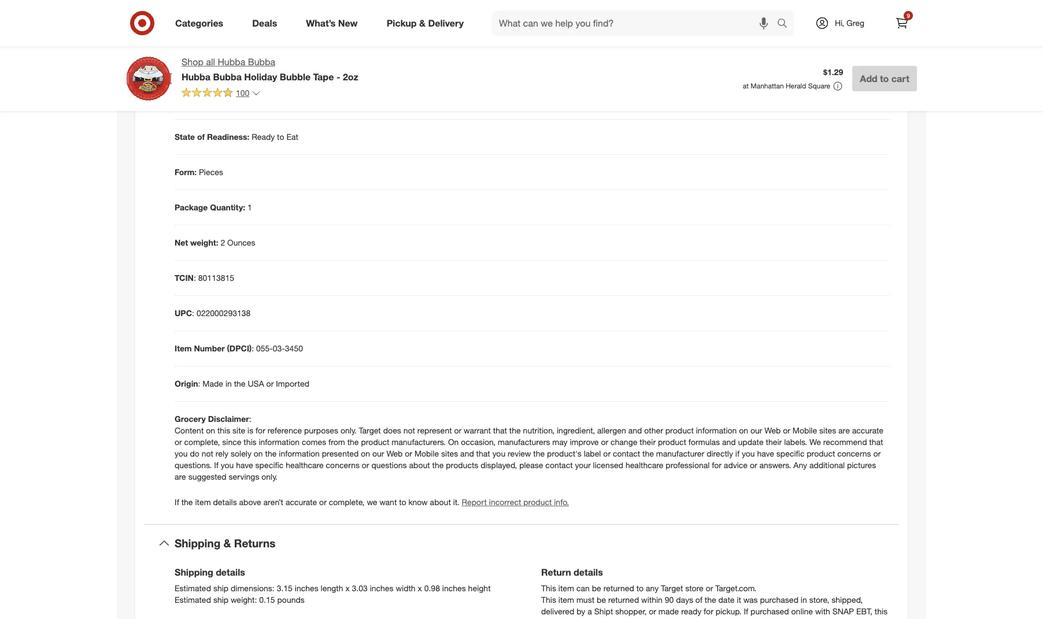 Task type: vqa. For each thing, say whether or not it's contained in the screenshot.
ACESULFAME in the top right of the page
yes



Task type: locate. For each thing, give the bounding box(es) containing it.
0 horizontal spatial 90
[[648, 618, 657, 620]]

hi,
[[835, 18, 845, 28]]

date down 'ready'
[[702, 618, 718, 620]]

hubba
[[218, 56, 245, 68], [182, 71, 211, 83]]

store,
[[810, 595, 830, 605]]

1 vertical spatial our
[[373, 449, 384, 459]]

1 inches from the left
[[295, 584, 319, 594]]

1 horizontal spatial are
[[839, 426, 850, 436]]

2 vertical spatial be
[[580, 618, 589, 620]]

this
[[542, 584, 557, 594], [542, 595, 557, 605]]

in inside return details this item can be returned to any target store or target.com. this item must be returned within 90 days of the date it was purchased in store, shipped, delivered by a shipt shopper, or made ready for pickup. if purchased online with snap ebt, this item must be returned within 90 days of the date it was shipped, delivered by a shipt shoppe
[[801, 595, 808, 605]]

0 vertical spatial if
[[214, 461, 219, 470]]

2 this from the top
[[542, 595, 557, 605]]

the
[[234, 379, 246, 389], [510, 426, 521, 436], [348, 437, 359, 447], [265, 449, 277, 459], [534, 449, 545, 459], [643, 449, 654, 459], [432, 461, 444, 470], [181, 498, 193, 507], [705, 595, 717, 605], [688, 618, 699, 620]]

shopper,
[[616, 607, 647, 617]]

0 horizontal spatial inches
[[295, 584, 319, 594]]

0 horizontal spatial it
[[720, 618, 724, 620]]

shipping for shipping & returns
[[175, 537, 221, 550]]

and up if
[[723, 437, 736, 447]]

1 horizontal spatial shipped,
[[832, 595, 863, 605]]

can
[[577, 584, 590, 594]]

1 vertical spatial bubba
[[213, 71, 242, 83]]

0 horizontal spatial a
[[588, 607, 592, 617]]

details inside return details this item can be returned to any target store or target.com. this item must be returned within 90 days of the date it was purchased in store, shipped, delivered by a shipt shopper, or made ready for pickup. if purchased online with snap ebt, this item must be returned within 90 days of the date it was shipped, delivered by a shipt shoppe
[[574, 567, 603, 579]]

2 x from the left
[[418, 584, 422, 594]]

1 vertical spatial only.
[[262, 472, 278, 482]]

accurate
[[853, 426, 884, 436], [286, 498, 317, 507]]

in
[[226, 379, 232, 389], [801, 595, 808, 605]]

product
[[666, 426, 694, 436], [361, 437, 390, 447], [658, 437, 687, 447], [807, 449, 836, 459], [524, 498, 552, 507]]

1 horizontal spatial our
[[751, 426, 763, 436]]

3450
[[285, 344, 303, 354]]

2 shipping from the top
[[175, 567, 213, 579]]

form:
[[175, 167, 197, 177]]

1 horizontal spatial x
[[418, 584, 422, 594]]

0 horizontal spatial web
[[387, 449, 403, 459]]

0 vertical spatial by
[[577, 607, 586, 617]]

sugar,
[[165, 3, 191, 14]]

1 vertical spatial &
[[224, 537, 231, 550]]

tcin : 80113815
[[175, 273, 234, 283]]

shipping inside 'shipping details estimated ship dimensions: 3.15 inches length x 3.03 inches width x 0.98 inches height estimated ship weight: 0.15 pounds'
[[175, 567, 213, 579]]

1 vertical spatial this
[[542, 595, 557, 605]]

this
[[217, 426, 230, 436], [244, 437, 257, 447], [875, 607, 888, 617]]

of down store
[[696, 595, 703, 605]]

in up online
[[801, 595, 808, 605]]

1 vertical spatial must
[[560, 618, 578, 620]]

review
[[508, 449, 531, 459]]

and right natural on the top
[[552, 3, 569, 14]]

disclaimer
[[208, 414, 249, 424]]

gum
[[194, 3, 214, 14]]

date up pickup.
[[719, 595, 735, 605]]

details up dimensions:
[[216, 567, 245, 579]]

accurate right the aren't
[[286, 498, 317, 507]]

herald
[[786, 82, 807, 90]]

colors
[[165, 16, 193, 27]]

1 horizontal spatial only.
[[341, 426, 357, 436]]

1 vertical spatial if
[[175, 498, 179, 507]]

: left the 022000293138
[[192, 308, 194, 318]]

healthcare down comes at the bottom left
[[286, 461, 324, 470]]

1 vertical spatial concerns
[[326, 461, 360, 470]]

x left 0.98
[[418, 584, 422, 594]]

the left usa
[[234, 379, 246, 389]]

details inside 'shipping details estimated ship dimensions: 3.15 inches length x 3.03 inches width x 0.98 inches height estimated ship weight: 0.15 pounds'
[[216, 567, 245, 579]]

if inside grocery disclaimer : content on this site is for reference purposes only.  target does not represent or warrant that the nutrition, ingredient, allergen and other product information on our web or mobile sites are accurate or complete, since this information comes from the product manufacturers.  on occasion, manufacturers may improve or change their product formulas and update their labels.  we recommend that you do not rely solely on the information presented on our web or mobile sites and that you review the product's label or contact the manufacturer directly if you have specific product concerns or questions.  if you have specific healthcare concerns or questions about the products displayed, please contact your licensed healthcare professional for advice or answers.  any additional pictures are suggested servings only.
[[214, 461, 219, 470]]

was down pickup.
[[727, 618, 741, 620]]

on
[[448, 437, 459, 447]]

1 vertical spatial be
[[597, 595, 606, 605]]

deals
[[252, 17, 277, 29]]

if down questions.
[[175, 498, 179, 507]]

from
[[329, 437, 345, 447]]

this down the is
[[244, 437, 257, 447]]

1 horizontal spatial not
[[404, 426, 415, 436]]

rely
[[216, 449, 229, 459]]

90 down 'any'
[[648, 618, 657, 620]]

to right the want
[[399, 498, 406, 507]]

was down "target.com." on the bottom right of the page
[[744, 595, 758, 605]]

only. right the servings at the bottom left of page
[[262, 472, 278, 482]]

image of hubba bubba holiday bubble tape - 2oz image
[[126, 56, 172, 102]]

3 inches from the left
[[442, 584, 466, 594]]

: left made
[[198, 379, 200, 389]]

0 vertical spatial weight:
[[190, 238, 218, 248]]

0 vertical spatial be
[[592, 584, 602, 594]]

search button
[[772, 10, 800, 38]]

1 vertical spatial by
[[812, 618, 821, 620]]

of right state
[[197, 132, 205, 142]]

shipping for shipping details estimated ship dimensions: 3.15 inches length x 3.03 inches width x 0.98 inches height estimated ship weight: 0.15 pounds
[[175, 567, 213, 579]]

& for shipping
[[224, 537, 231, 550]]

1 vertical spatial shipping
[[175, 567, 213, 579]]

to inside button
[[881, 73, 889, 84]]

1 shipping from the top
[[175, 537, 221, 550]]

details left above
[[213, 498, 237, 507]]

What can we help you find? suggestions appear below search field
[[492, 10, 780, 36]]

1 horizontal spatial complete,
[[329, 498, 365, 507]]

1 vertical spatial shipt
[[830, 618, 849, 620]]

2 horizontal spatial of
[[696, 595, 703, 605]]

0 vertical spatial shipped,
[[832, 595, 863, 605]]

hubba right all
[[218, 56, 245, 68]]

1 horizontal spatial delivered
[[777, 618, 810, 620]]

0 vertical spatial it
[[737, 595, 742, 605]]

0 vertical spatial this
[[217, 426, 230, 436]]

bubba up 100 link
[[213, 71, 242, 83]]

: for 80113815
[[194, 273, 196, 283]]

information down reference
[[259, 437, 300, 447]]

corn
[[242, 3, 263, 14], [410, 3, 430, 14]]

bubba up holiday
[[248, 56, 275, 68]]

1 horizontal spatial it
[[737, 595, 742, 605]]

by down can
[[577, 607, 586, 617]]

item number (dpci) : 055-03-3450
[[175, 344, 303, 354]]

0 horizontal spatial are
[[175, 472, 186, 482]]

0 horizontal spatial delivered
[[542, 607, 575, 617]]

shipping inside dropdown button
[[175, 537, 221, 550]]

1 vertical spatial a
[[823, 618, 827, 620]]

information up formulas
[[696, 426, 737, 436]]

holiday
[[244, 71, 277, 83]]

only. up from
[[341, 426, 357, 436]]

1 vertical spatial was
[[727, 618, 741, 620]]

their left labels.
[[766, 437, 782, 447]]

shipping down shipping & returns
[[175, 567, 213, 579]]

eat
[[287, 132, 298, 142]]

have up answers.
[[758, 449, 775, 459]]

0 vertical spatial web
[[765, 426, 781, 436]]

about left it.
[[430, 498, 451, 507]]

2 their from the left
[[766, 437, 782, 447]]

on up update
[[740, 426, 749, 436]]

shipt left shopper,
[[595, 607, 613, 617]]

2 estimated from the top
[[175, 595, 211, 605]]

add
[[860, 73, 878, 84]]

information down comes at the bottom left
[[279, 449, 320, 459]]

this inside return details this item can be returned to any target store or target.com. this item must be returned within 90 days of the date it was purchased in store, shipped, delivered by a shipt shopper, or made ready for pickup. if purchased online with snap ebt, this item must be returned within 90 days of the date it was shipped, delivered by a shipt shoppe
[[875, 607, 888, 617]]

and up products
[[461, 449, 474, 459]]

days up 'ready'
[[676, 595, 694, 605]]

2 horizontal spatial inches
[[442, 584, 466, 594]]

90
[[665, 595, 674, 605], [648, 618, 657, 620]]

within down 'any'
[[642, 595, 663, 605]]

2 inches from the left
[[370, 584, 394, 594]]

report
[[462, 498, 487, 507]]

100 link
[[182, 87, 261, 101]]

0 vertical spatial bubba
[[248, 56, 275, 68]]

&
[[419, 17, 426, 29], [224, 537, 231, 550]]

for right 'ready'
[[704, 607, 714, 617]]

if down rely
[[214, 461, 219, 470]]

(red
[[195, 16, 214, 27]]

if
[[736, 449, 740, 459]]

it
[[737, 595, 742, 605], [720, 618, 724, 620]]

or down allergen
[[601, 437, 609, 447]]

9 link
[[890, 10, 915, 36]]

to left 'any'
[[637, 584, 644, 594]]

our up update
[[751, 426, 763, 436]]

not up the manufacturers.
[[404, 426, 415, 436]]

the right from
[[348, 437, 359, 447]]

inches up pounds
[[295, 584, 319, 594]]

inches right 3.03
[[370, 584, 394, 594]]

0 vertical spatial complete,
[[184, 437, 220, 447]]

is
[[248, 426, 254, 436]]

details
[[213, 498, 237, 507], [216, 567, 245, 579], [574, 567, 603, 579]]

accurate up the recommend
[[853, 426, 884, 436]]

80113815
[[198, 273, 234, 283]]

0 horizontal spatial corn
[[242, 3, 263, 14]]

of:
[[395, 3, 407, 14]]

healthcare down change
[[626, 461, 664, 470]]

categories link
[[165, 10, 238, 36]]

mobile down the manufacturers.
[[415, 449, 439, 459]]

labels.
[[785, 437, 808, 447]]

0 horizontal spatial x
[[346, 584, 350, 594]]

what's new
[[306, 17, 358, 29]]

purchased up online
[[760, 595, 799, 605]]

origin
[[175, 379, 198, 389]]

information
[[696, 426, 737, 436], [259, 437, 300, 447], [279, 449, 320, 459]]

1 this from the top
[[542, 584, 557, 594]]

about
[[409, 461, 430, 470], [430, 498, 451, 507]]

0 vertical spatial ship
[[213, 584, 229, 594]]

for down the "directly"
[[712, 461, 722, 470]]

1 horizontal spatial weight:
[[231, 595, 257, 605]]

1 horizontal spatial in
[[801, 595, 808, 605]]

0 vertical spatial information
[[696, 426, 737, 436]]

of down 'ready'
[[679, 618, 686, 620]]

0 horizontal spatial hubba
[[182, 71, 211, 83]]

we
[[367, 498, 377, 507]]

1 vertical spatial accurate
[[286, 498, 317, 507]]

directly
[[707, 449, 734, 459]]

improve
[[570, 437, 599, 447]]

1 horizontal spatial date
[[719, 595, 735, 605]]

on right solely
[[254, 449, 263, 459]]

corn up pickup & delivery
[[410, 3, 430, 14]]

it down "target.com." on the bottom right of the page
[[737, 595, 742, 605]]

accurate inside grocery disclaimer : content on this site is for reference purposes only.  target does not represent or warrant that the nutrition, ingredient, allergen and other product information on our web or mobile sites are accurate or complete, since this information comes from the product manufacturers.  on occasion, manufacturers may improve or change their product formulas and update their labels.  we recommend that you do not rely solely on the information presented on our web or mobile sites and that you review the product's label or contact the manufacturer directly if you have specific product concerns or questions.  if you have specific healthcare concerns or questions about the products displayed, please contact your licensed healthcare professional for advice or answers.  any additional pictures are suggested servings only.
[[853, 426, 884, 436]]

at
[[743, 82, 749, 90]]

1 vertical spatial complete,
[[329, 498, 365, 507]]

ready
[[252, 132, 275, 142]]

0 vertical spatial estimated
[[175, 584, 211, 594]]

1 horizontal spatial specific
[[777, 449, 805, 459]]

shipped, down "target.com." on the bottom right of the page
[[743, 618, 774, 620]]

days down made
[[659, 618, 676, 620]]

2 horizontal spatial if
[[744, 607, 749, 617]]

1 horizontal spatial if
[[214, 461, 219, 470]]

specific up the servings at the bottom left of page
[[255, 461, 284, 470]]

sites down on
[[441, 449, 458, 459]]

1 vertical spatial this
[[244, 437, 257, 447]]

0 horizontal spatial &
[[224, 537, 231, 550]]

weight: down dimensions:
[[231, 595, 257, 605]]

questions
[[372, 461, 407, 470]]

ship
[[213, 584, 229, 594], [213, 595, 229, 605]]

1 vertical spatial date
[[702, 618, 718, 620]]

aspartame,
[[704, 3, 751, 14]]

1 vertical spatial shipped,
[[743, 618, 774, 620]]

delivered down online
[[777, 618, 810, 620]]

1 ship from the top
[[213, 584, 229, 594]]

1 horizontal spatial corn
[[410, 3, 430, 14]]

what's new link
[[296, 10, 372, 36]]

concerns down the presented
[[326, 461, 360, 470]]

details up can
[[574, 567, 603, 579]]

1 vertical spatial specific
[[255, 461, 284, 470]]

by
[[577, 607, 586, 617], [812, 618, 821, 620]]

target right 'any'
[[661, 584, 683, 594]]

0 horizontal spatial shipped,
[[743, 618, 774, 620]]

1 corn from the left
[[242, 3, 263, 14]]

shop all hubba bubba hubba bubba holiday bubble tape - 2oz
[[182, 56, 359, 83]]

2 vertical spatial for
[[704, 607, 714, 617]]

specific down labels.
[[777, 449, 805, 459]]

are down questions.
[[175, 472, 186, 482]]

0 vertical spatial that
[[493, 426, 507, 436]]

shipped,
[[832, 595, 863, 605], [743, 618, 774, 620]]

this down disclaimer at bottom
[[217, 426, 230, 436]]

are
[[839, 426, 850, 436], [175, 472, 186, 482]]

delivered down return
[[542, 607, 575, 617]]

& inside dropdown button
[[224, 537, 231, 550]]

less
[[333, 3, 353, 14]]

1 horizontal spatial was
[[744, 595, 758, 605]]

contact down product's
[[546, 461, 573, 470]]

do
[[190, 449, 199, 459]]

1 horizontal spatial inches
[[370, 584, 394, 594]]

details for shipping
[[216, 567, 245, 579]]

or left "we" on the bottom
[[319, 498, 327, 507]]

90 up made
[[665, 595, 674, 605]]

0 vertical spatial have
[[758, 449, 775, 459]]

sites up we
[[820, 426, 837, 436]]

the down suggested
[[181, 498, 193, 507]]

suggested
[[188, 472, 227, 482]]

shipping left returns
[[175, 537, 221, 550]]

we
[[810, 437, 821, 447]]

2 healthcare from the left
[[626, 461, 664, 470]]

may
[[553, 437, 568, 447]]

licensed
[[593, 461, 624, 470]]

if right pickup.
[[744, 607, 749, 617]]

mobile up labels.
[[793, 426, 818, 436]]

x left 3.03
[[346, 584, 350, 594]]

1 vertical spatial delivered
[[777, 618, 810, 620]]

contact
[[613, 449, 641, 459], [546, 461, 573, 470]]

hubba down shop
[[182, 71, 211, 83]]

1 healthcare from the left
[[286, 461, 324, 470]]

0 horizontal spatial their
[[640, 437, 656, 447]]

: up the is
[[249, 414, 251, 424]]

not right do
[[202, 449, 213, 459]]

grocery disclaimer : content on this site is for reference purposes only.  target does not represent or warrant that the nutrition, ingredient, allergen and other product information on our web or mobile sites are accurate or complete, since this information comes from the product manufacturers.  on occasion, manufacturers may improve or change their product formulas and update their labels.  we recommend that you do not rely solely on the information presented on our web or mobile sites and that you review the product's label or contact the manufacturer directly if you have specific product concerns or questions.  if you have specific healthcare concerns or questions about the products displayed, please contact your licensed healthcare professional for advice or answers.  any additional pictures are suggested servings only.
[[175, 414, 884, 482]]

1 vertical spatial web
[[387, 449, 403, 459]]

0 vertical spatial accurate
[[853, 426, 884, 436]]

that down occasion,
[[477, 449, 490, 459]]

was
[[744, 595, 758, 605], [727, 618, 741, 620]]

upc : 022000293138
[[175, 308, 251, 318]]

and
[[552, 3, 569, 14], [629, 426, 642, 436], [723, 437, 736, 447], [461, 449, 474, 459]]

estimated
[[175, 584, 211, 594], [175, 595, 211, 605]]

target left does
[[359, 426, 381, 436]]

0 vertical spatial purchased
[[760, 595, 799, 605]]

0 horizontal spatial of
[[197, 132, 205, 142]]

: inside grocery disclaimer : content on this site is for reference purposes only.  target does not represent or warrant that the nutrition, ingredient, allergen and other product information on our web or mobile sites are accurate or complete, since this information comes from the product manufacturers.  on occasion, manufacturers may improve or change their product formulas and update their labels.  we recommend that you do not rely solely on the information presented on our web or mobile sites and that you review the product's label or contact the manufacturer directly if you have specific product concerns or questions.  if you have specific healthcare concerns or questions about the products displayed, please contact your licensed healthcare professional for advice or answers.  any additional pictures are suggested servings only.
[[249, 414, 251, 424]]

0 horizontal spatial weight:
[[190, 238, 218, 248]]

our
[[751, 426, 763, 436], [373, 449, 384, 459]]

corn up 40
[[242, 3, 263, 14]]

complete, up do
[[184, 437, 220, 447]]

1 vertical spatial not
[[202, 449, 213, 459]]

displayed,
[[481, 461, 517, 470]]

ship left dimensions:
[[213, 584, 229, 594]]

purchased left online
[[751, 607, 790, 617]]



Task type: describe. For each thing, give the bounding box(es) containing it.
pickup.
[[716, 607, 742, 617]]

055-
[[256, 344, 273, 354]]

specifications
[[175, 66, 249, 79]]

presented
[[322, 449, 359, 459]]

pickup & delivery
[[387, 17, 464, 29]]

what's
[[306, 17, 336, 29]]

about inside grocery disclaimer : content on this site is for reference purposes only.  target does not represent or warrant that the nutrition, ingredient, allergen and other product information on our web or mobile sites are accurate or complete, since this information comes from the product manufacturers.  on occasion, manufacturers may improve or change their product formulas and update their labels.  we recommend that you do not rely solely on the information presented on our web or mobile sites and that you review the product's label or contact the manufacturer directly if you have specific product concerns or questions.  if you have specific healthcare concerns or questions about the products displayed, please contact your licensed healthcare professional for advice or answers.  any additional pictures are suggested servings only.
[[409, 461, 430, 470]]

0 horizontal spatial shipt
[[595, 607, 613, 617]]

1 horizontal spatial of
[[679, 618, 686, 620]]

add to cart
[[860, 73, 910, 84]]

0 vertical spatial sites
[[820, 426, 837, 436]]

or left made
[[649, 607, 657, 617]]

lecithin,
[[483, 3, 517, 14]]

change
[[611, 437, 638, 447]]

2 vertical spatial returned
[[591, 618, 622, 620]]

0 vertical spatial within
[[642, 595, 663, 605]]

: for 022000293138
[[192, 308, 194, 318]]

professional
[[666, 461, 710, 470]]

or up the pictures
[[874, 449, 881, 459]]

reference
[[268, 426, 302, 436]]

complete, inside grocery disclaimer : content on this site is for reference purposes only.  target does not represent or warrant that the nutrition, ingredient, allergen and other product information on our web or mobile sites are accurate or complete, since this information comes from the product manufacturers.  on occasion, manufacturers may improve or change their product formulas and update their labels.  we recommend that you do not rely solely on the information presented on our web or mobile sites and that you review the product's label or contact the manufacturer directly if you have specific product concerns or questions.  if you have specific healthcare concerns or questions about the products displayed, please contact your licensed healthcare professional for advice or answers.  any additional pictures are suggested servings only.
[[184, 437, 220, 447]]

state
[[175, 132, 195, 142]]

pieces
[[199, 167, 223, 177]]

-
[[337, 71, 340, 83]]

0 horizontal spatial bubba
[[213, 71, 242, 83]]

0 horizontal spatial this
[[217, 426, 230, 436]]

2 corn from the left
[[410, 3, 430, 14]]

shipping & returns
[[175, 537, 276, 550]]

to left eat at the left top
[[277, 132, 284, 142]]

2 vertical spatial that
[[477, 449, 490, 459]]

red
[[232, 16, 249, 27]]

on right the presented
[[361, 449, 370, 459]]

natural
[[520, 3, 549, 14]]

site
[[233, 426, 245, 436]]

number
[[194, 344, 225, 354]]

contains:
[[175, 97, 212, 107]]

the down 'ready'
[[688, 618, 699, 620]]

1 their from the left
[[640, 437, 656, 447]]

1 vertical spatial within
[[624, 618, 646, 620]]

the up please
[[534, 449, 545, 459]]

0 vertical spatial contact
[[613, 449, 641, 459]]

0 vertical spatial only.
[[341, 426, 357, 436]]

0 vertical spatial delivered
[[542, 607, 575, 617]]

manhattan
[[751, 82, 784, 90]]

servings
[[229, 472, 259, 482]]

1 vertical spatial of
[[696, 595, 703, 605]]

1 estimated from the top
[[175, 584, 211, 594]]

want
[[380, 498, 397, 507]]

the up manufacturers
[[510, 426, 521, 436]]

& for pickup
[[419, 17, 426, 29]]

target inside grocery disclaimer : content on this site is for reference purposes only.  target does not represent or warrant that the nutrition, ingredient, allergen and other product information on our web or mobile sites are accurate or complete, since this information comes from the product manufacturers.  on occasion, manufacturers may improve or change their product formulas and update their labels.  we recommend that you do not rely solely on the information presented on our web or mobile sites and that you review the product's label or contact the manufacturer directly if you have specific product concerns or questions.  if you have specific healthcare concerns or questions about the products displayed, please contact your licensed healthcare professional for advice or answers.  any additional pictures are suggested servings only.
[[359, 426, 381, 436]]

know
[[409, 498, 428, 507]]

0 vertical spatial a
[[588, 607, 592, 617]]

glycerol;
[[294, 3, 331, 14]]

0 horizontal spatial have
[[236, 461, 253, 470]]

1 horizontal spatial web
[[765, 426, 781, 436]]

new
[[338, 17, 358, 29]]

state of readiness: ready to eat
[[175, 132, 298, 142]]

or right store
[[706, 584, 714, 594]]

cart
[[892, 73, 910, 84]]

or right usa
[[266, 379, 274, 389]]

0 vertical spatial of
[[197, 132, 205, 142]]

2 horizontal spatial that
[[870, 437, 884, 447]]

if the item details above aren't accurate or complete, we want to know about it. report incorrect product info.
[[175, 498, 569, 507]]

1 horizontal spatial concerns
[[838, 449, 872, 459]]

additional
[[810, 461, 845, 470]]

shipping & returns button
[[145, 525, 899, 562]]

your
[[575, 461, 591, 470]]

1 vertical spatial days
[[659, 618, 676, 620]]

1 vertical spatial contact
[[546, 461, 573, 470]]

0 vertical spatial days
[[676, 595, 694, 605]]

pickup
[[387, 17, 417, 29]]

or right advice
[[750, 461, 758, 470]]

store
[[686, 584, 704, 594]]

recommend
[[824, 437, 868, 447]]

shop
[[182, 56, 204, 68]]

2 ship from the top
[[213, 595, 229, 605]]

solely
[[231, 449, 252, 459]]

100
[[236, 88, 250, 98]]

3.03
[[352, 584, 368, 594]]

or left questions on the bottom left
[[362, 461, 369, 470]]

the down "other"
[[643, 449, 654, 459]]

aren't
[[264, 498, 284, 507]]

0 horizontal spatial accurate
[[286, 498, 317, 507]]

2 vertical spatial information
[[279, 449, 320, 459]]

0 vertical spatial our
[[751, 426, 763, 436]]

bht
[[754, 3, 768, 14]]

imported
[[276, 379, 310, 389]]

the left products
[[432, 461, 444, 470]]

and inside sugar, gum base, corn syrup, glycerol; less than 2% of: corn starch, soy lecithin, natural and artificial flavors, acesulfame k, aspartame, bht (to maintain freshness), colors (red 40, red 40 lake).
[[552, 3, 569, 14]]

it.
[[453, 498, 460, 507]]

1 vertical spatial for
[[712, 461, 722, 470]]

please
[[520, 461, 544, 470]]

comes
[[302, 437, 326, 447]]

1 vertical spatial information
[[259, 437, 300, 447]]

ebt,
[[857, 607, 873, 617]]

: left 055-
[[252, 344, 254, 354]]

0 horizontal spatial was
[[727, 618, 741, 620]]

03-
[[273, 344, 285, 354]]

snap
[[833, 607, 855, 617]]

manufacturer
[[657, 449, 705, 459]]

you left do
[[175, 449, 188, 459]]

update
[[739, 437, 764, 447]]

0 horizontal spatial concerns
[[326, 461, 360, 470]]

form: pieces
[[175, 167, 223, 177]]

you right if
[[742, 449, 755, 459]]

soy
[[214, 97, 228, 107]]

usa
[[248, 379, 264, 389]]

0 vertical spatial returned
[[604, 584, 635, 594]]

upc
[[175, 308, 192, 318]]

does
[[383, 426, 401, 436]]

artificial
[[571, 3, 604, 14]]

details for return
[[574, 567, 603, 579]]

represent
[[418, 426, 452, 436]]

or down the manufacturers.
[[405, 449, 413, 459]]

1 vertical spatial returned
[[609, 595, 639, 605]]

weight: inside 'shipping details estimated ship dimensions: 3.15 inches length x 3.03 inches width x 0.98 inches height estimated ship weight: 0.15 pounds'
[[231, 595, 257, 605]]

0 horizontal spatial mobile
[[415, 449, 439, 459]]

1 vertical spatial 90
[[648, 618, 657, 620]]

or up licensed
[[604, 449, 611, 459]]

0 vertical spatial hubba
[[218, 56, 245, 68]]

net
[[175, 238, 188, 248]]

width
[[396, 584, 416, 594]]

1 horizontal spatial this
[[244, 437, 257, 447]]

on right content
[[206, 426, 215, 436]]

product's
[[547, 449, 582, 459]]

0.98
[[424, 584, 440, 594]]

you up displayed,
[[493, 449, 506, 459]]

pickup & delivery link
[[377, 10, 479, 36]]

answers.
[[760, 461, 792, 470]]

for inside return details this item can be returned to any target store or target.com. this item must be returned within 90 days of the date it was purchased in store, shipped, delivered by a shipt shopper, or made ready for pickup. if purchased online with snap ebt, this item must be returned within 90 days of the date it was shipped, delivered by a shipt shoppe
[[704, 607, 714, 617]]

or up labels.
[[784, 426, 791, 436]]

3.15
[[277, 584, 293, 594]]

the up pickup.
[[705, 595, 717, 605]]

1 vertical spatial purchased
[[751, 607, 790, 617]]

2%
[[378, 3, 392, 14]]

: for made
[[198, 379, 200, 389]]

readiness:
[[207, 132, 250, 142]]

or down content
[[175, 437, 182, 447]]

1 vertical spatial about
[[430, 498, 451, 507]]

0 horizontal spatial sites
[[441, 449, 458, 459]]

1 horizontal spatial mobile
[[793, 426, 818, 436]]

0 vertical spatial 90
[[665, 595, 674, 605]]

1 horizontal spatial have
[[758, 449, 775, 459]]

with
[[816, 607, 831, 617]]

and up change
[[629, 426, 642, 436]]

to inside return details this item can be returned to any target store or target.com. this item must be returned within 90 days of the date it was purchased in store, shipped, delivered by a shipt shopper, or made ready for pickup. if purchased online with snap ebt, this item must be returned within 90 days of the date it was shipped, delivered by a shipt shoppe
[[637, 584, 644, 594]]

or up on
[[454, 426, 462, 436]]

40,
[[217, 16, 230, 27]]

if inside return details this item can be returned to any target store or target.com. this item must be returned within 90 days of the date it was purchased in store, shipped, delivered by a shipt shopper, or made ready for pickup. if purchased online with snap ebt, this item must be returned within 90 days of the date it was shipped, delivered by a shipt shoppe
[[744, 607, 749, 617]]

target inside return details this item can be returned to any target store or target.com. this item must be returned within 90 days of the date it was purchased in store, shipped, delivered by a shipt shopper, or made ready for pickup. if purchased online with snap ebt, this item must be returned within 90 days of the date it was shipped, delivered by a shipt shoppe
[[661, 584, 683, 594]]

ready
[[682, 607, 702, 617]]

0 horizontal spatial by
[[577, 607, 586, 617]]

0 horizontal spatial in
[[226, 379, 232, 389]]

1 horizontal spatial that
[[493, 426, 507, 436]]

1 horizontal spatial a
[[823, 618, 827, 620]]

0 vertical spatial must
[[577, 595, 595, 605]]

bubble
[[280, 71, 311, 83]]

0.15
[[259, 595, 275, 605]]

the down reference
[[265, 449, 277, 459]]

returns
[[234, 537, 276, 550]]

1 vertical spatial hubba
[[182, 71, 211, 83]]

0 horizontal spatial our
[[373, 449, 384, 459]]

tcin
[[175, 273, 194, 283]]

all
[[206, 56, 215, 68]]

manufacturers
[[498, 437, 550, 447]]

1
[[248, 203, 252, 212]]

info.
[[554, 498, 569, 507]]

net weight: 2 ounces
[[175, 238, 255, 248]]

return
[[542, 567, 571, 579]]

1 vertical spatial it
[[720, 618, 724, 620]]

any
[[794, 461, 808, 470]]

0 vertical spatial for
[[256, 426, 265, 436]]

you down rely
[[221, 461, 234, 470]]

1 vertical spatial are
[[175, 472, 186, 482]]

1 x from the left
[[346, 584, 350, 594]]



